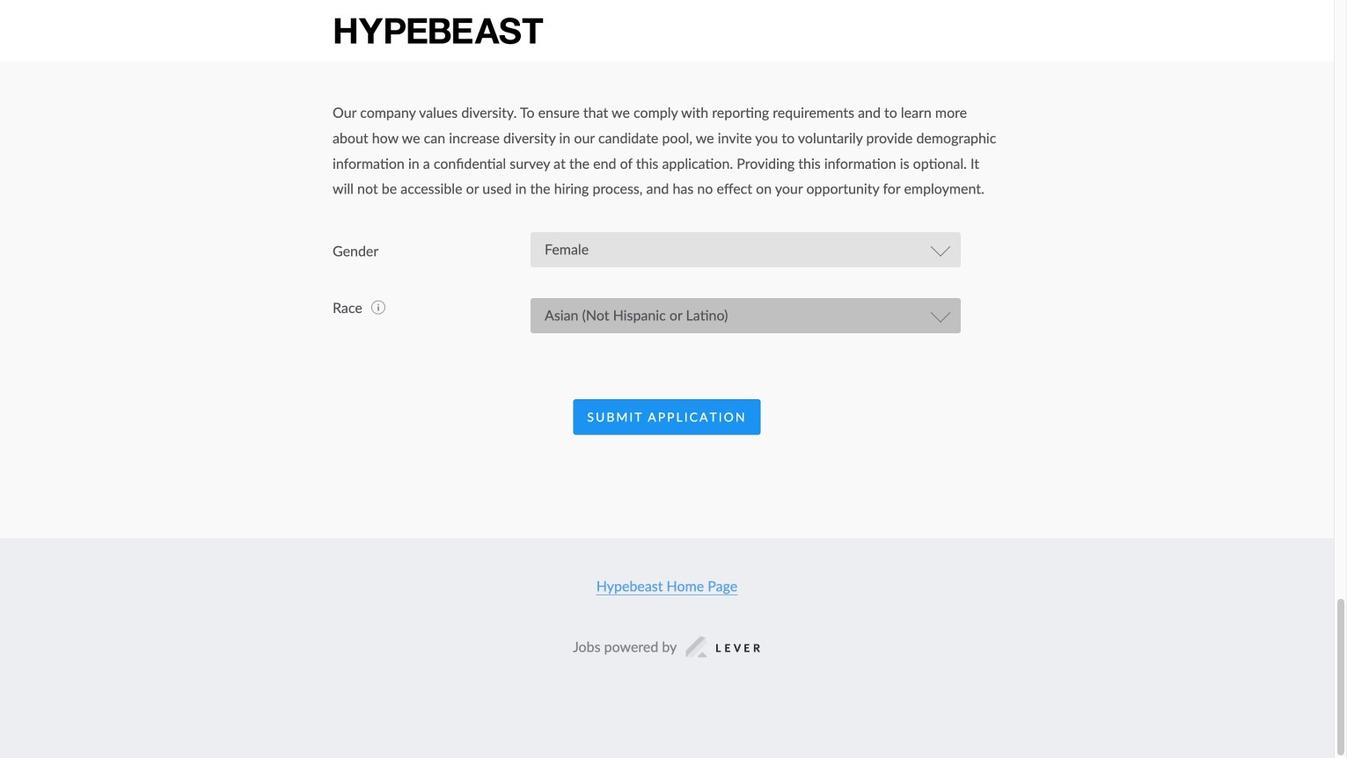 Task type: vqa. For each thing, say whether or not it's contained in the screenshot.
Hypebeast logo
yes



Task type: locate. For each thing, give the bounding box(es) containing it.
hypebeast logo image
[[333, 15, 545, 46]]



Task type: describe. For each thing, give the bounding box(es) containing it.
click to see details about each option. image
[[371, 301, 385, 315]]

lever logo image
[[686, 637, 761, 658]]



